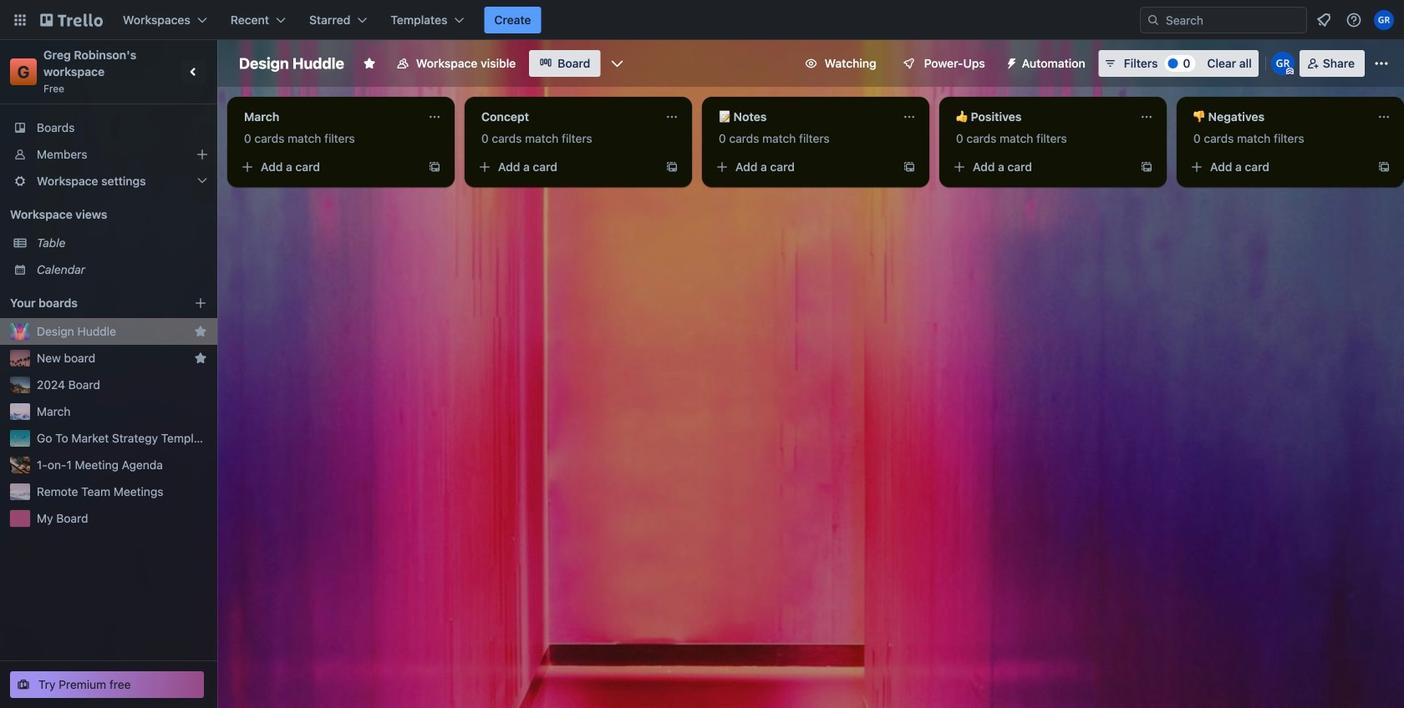 Task type: vqa. For each thing, say whether or not it's contained in the screenshot.
the rightmost Workspace
no



Task type: locate. For each thing, give the bounding box(es) containing it.
1 create from template… image from the left
[[428, 161, 441, 174]]

0 horizontal spatial create from template… image
[[428, 161, 441, 174]]

create from template… image
[[428, 161, 441, 174], [903, 161, 916, 174], [1140, 161, 1154, 174]]

your boards with 8 items element
[[10, 293, 169, 314]]

greg robinson (gregrobinson96) image
[[1375, 10, 1395, 30]]

create from template… image
[[666, 161, 679, 174], [1378, 161, 1391, 174]]

starred icon image
[[194, 325, 207, 339], [194, 352, 207, 365]]

2 starred icon image from the top
[[194, 352, 207, 365]]

open information menu image
[[1346, 12, 1363, 28]]

None text field
[[709, 104, 896, 130], [946, 104, 1134, 130], [709, 104, 896, 130], [946, 104, 1134, 130]]

3 create from template… image from the left
[[1140, 161, 1154, 174]]

0 vertical spatial starred icon image
[[194, 325, 207, 339]]

None text field
[[234, 104, 421, 130], [472, 104, 659, 130], [1184, 104, 1371, 130], [234, 104, 421, 130], [472, 104, 659, 130], [1184, 104, 1371, 130]]

1 horizontal spatial create from template… image
[[1378, 161, 1391, 174]]

1 vertical spatial starred icon image
[[194, 352, 207, 365]]

customize views image
[[609, 55, 626, 72]]

Search field
[[1160, 8, 1307, 32]]

greg robinson (gregrobinson96) image
[[1271, 52, 1295, 75]]

1 starred icon image from the top
[[194, 325, 207, 339]]

back to home image
[[40, 7, 103, 33]]

1 horizontal spatial create from template… image
[[903, 161, 916, 174]]

0 notifications image
[[1314, 10, 1334, 30]]

Board name text field
[[231, 50, 353, 77]]

1 create from template… image from the left
[[666, 161, 679, 174]]

2 horizontal spatial create from template… image
[[1140, 161, 1154, 174]]

2 create from template… image from the left
[[1378, 161, 1391, 174]]

search image
[[1147, 13, 1160, 27]]

primary element
[[0, 0, 1405, 40]]

0 horizontal spatial create from template… image
[[666, 161, 679, 174]]



Task type: describe. For each thing, give the bounding box(es) containing it.
2 create from template… image from the left
[[903, 161, 916, 174]]

sm image
[[999, 50, 1022, 74]]

add board image
[[194, 297, 207, 310]]

show menu image
[[1374, 55, 1390, 72]]

workspace navigation collapse icon image
[[182, 60, 206, 84]]

this member is an admin of this board. image
[[1287, 68, 1294, 75]]

star or unstar board image
[[363, 57, 376, 70]]



